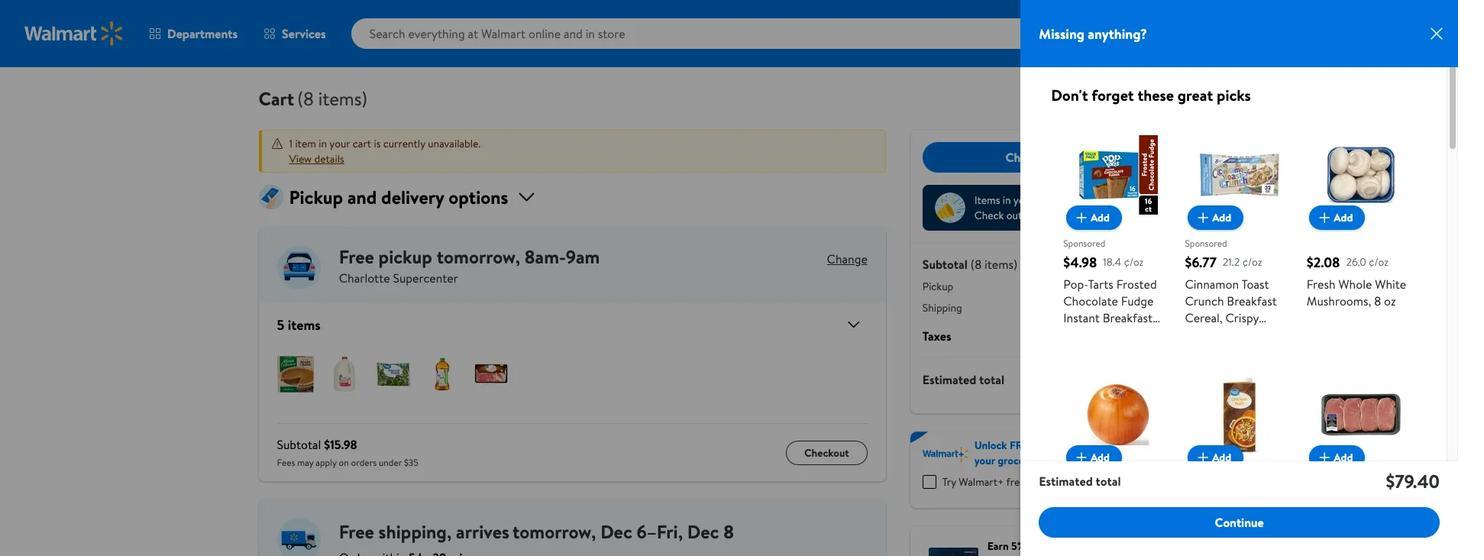 Task type: locate. For each thing, give the bounding box(es) containing it.
checkout inside button
[[1006, 149, 1057, 166]]

breakfast inside the sponsored $4.98 18.4 ¢/oz pop-tarts frosted chocolate fudge instant breakfast toaster pastries, shelf-stable, ready- to-eat, 27 oz, 16 count box
[[1103, 309, 1153, 326]]

$0.99 group
[[1064, 344, 1173, 556]]

for inside items in your cart have reduced prices. check out now for extra savings!
[[1046, 208, 1060, 223]]

by inside $0.99 each $1.24/lb final cost by weight
[[1110, 524, 1121, 540]]

total up each
[[1096, 473, 1121, 490]]

dec
[[600, 519, 632, 545], [687, 519, 719, 545]]

estimated down delivered!
[[1039, 473, 1093, 490]]

missing
[[1039, 24, 1085, 43]]

2 cost from the left
[[1331, 524, 1351, 540]]

0 horizontal spatial dec
[[600, 519, 632, 545]]

2 vertical spatial your
[[975, 453, 995, 468]]

cinnamon down crunch
[[1185, 326, 1239, 343]]

1 vertical spatial 8
[[723, 519, 734, 545]]

1 vertical spatial $79.40
[[1152, 256, 1187, 273]]

0 vertical spatial in
[[319, 136, 327, 151]]

0 vertical spatial items
[[1075, 149, 1104, 166]]

estimated total up $0.99
[[1039, 473, 1121, 490]]

1 vertical spatial cinnamon
[[1185, 326, 1239, 343]]

stable,
[[1095, 343, 1130, 360]]

0 vertical spatial subtotal
[[923, 256, 968, 273]]

1 weight from the left
[[1124, 524, 1155, 540]]

final down $5.98
[[1307, 524, 1329, 540]]

estimated inside the continue region
[[1039, 473, 1093, 490]]

2 by from the left
[[1353, 524, 1364, 540]]

1 horizontal spatial estimated total
[[1039, 473, 1121, 490]]

8 inside $2.08 26.0 ¢/oz fresh whole white mushrooms, 8 oz
[[1374, 293, 1381, 309]]

supercenter
[[393, 270, 458, 286]]

free left 'shipping'
[[339, 519, 374, 545]]

banner containing unlock free delivery & save time getting your groceries delivered!
[[910, 432, 1200, 508]]

breakfast down the frosted
[[1103, 309, 1153, 326]]

for right now
[[1046, 208, 1060, 223]]

add to cart image for sponsored
[[1072, 209, 1091, 227]]

sponsored inside sponsored $6.77 21.2 ¢/oz cinnamon toast crunch breakfast cereal, crispy cinnamon cereal, value bag, 32 oz
[[1185, 236, 1227, 249]]

2 vertical spatial $79.40
[[1386, 468, 1440, 494]]

banner
[[910, 432, 1200, 508]]

0 vertical spatial cart
[[353, 136, 371, 151]]

oz inside $2.08 26.0 ¢/oz fresh whole white mushrooms, 8 oz
[[1384, 293, 1396, 309]]

weight down each
[[1124, 524, 1155, 540]]

to-
[[1064, 360, 1080, 377]]

add up $1.00
[[1212, 450, 1231, 465]]

1 horizontal spatial cereal,
[[1242, 326, 1280, 343]]

add inside "$4.98" group
[[1091, 210, 1110, 225]]

1 final from the left
[[1064, 524, 1085, 540]]

1 horizontal spatial items
[[1075, 149, 1104, 166]]

add button for $6.77
[[1188, 205, 1244, 230]]

value right great
[[1218, 529, 1247, 546]]

subtotal up pickup
[[923, 256, 968, 273]]

add to cart image inside "$4.98" group
[[1072, 209, 1091, 227]]

charlotte supercenter
[[339, 270, 458, 286]]

1 horizontal spatial your
[[975, 453, 995, 468]]

0 horizontal spatial breakfast
[[1103, 309, 1153, 326]]

add to cart image for $2.08
[[1316, 209, 1334, 227]]

1 horizontal spatial cart
[[1037, 192, 1055, 208]]

add to cart image up now
[[1194, 448, 1212, 467]]

0 vertical spatial estimated
[[923, 371, 976, 388]]

0 vertical spatial for
[[1046, 208, 1060, 223]]

now
[[1025, 208, 1044, 223]]

3.1
[[1185, 511, 1196, 526]]

add to cart image
[[1194, 209, 1212, 227], [1072, 448, 1091, 467], [1194, 448, 1212, 467]]

checkout button
[[786, 441, 868, 465]]

1 horizontal spatial in
[[1003, 192, 1011, 208]]

final inside $0.99 each $1.24/lb final cost by weight
[[1064, 524, 1085, 540]]

in right 'item'
[[319, 136, 327, 151]]

subtotal for subtotal (8 items)
[[923, 256, 968, 273]]

1 horizontal spatial oz
[[1384, 293, 1396, 309]]

add for $6.77
[[1212, 210, 1231, 225]]

add button inside $5.98 "group"
[[1310, 445, 1365, 470]]

1 vertical spatial items)
[[985, 256, 1018, 273]]

0 horizontal spatial in
[[319, 136, 327, 151]]

add button inside the $2.08 group
[[1310, 205, 1365, 230]]

toast
[[1242, 276, 1269, 293]]

2 weight from the left
[[1367, 524, 1398, 540]]

cinnamon
[[1185, 276, 1239, 293], [1185, 326, 1239, 343]]

items right all
[[1075, 149, 1104, 166]]

1 by from the left
[[1110, 524, 1121, 540]]

1 vertical spatial estimated total
[[1039, 473, 1121, 490]]

don't
[[1051, 85, 1088, 105]]

estimated
[[923, 371, 976, 388], [1039, 473, 1093, 490]]

add to cart image inside the $2.08 group
[[1316, 209, 1334, 227]]

0 vertical spatial value
[[1185, 343, 1214, 360]]

0 horizontal spatial your
[[329, 136, 350, 151]]

add to cart image up $2.08
[[1316, 209, 1334, 227]]

by
[[1110, 524, 1121, 540], [1353, 524, 1364, 540]]

your right items
[[1014, 192, 1034, 208]]

1 horizontal spatial checkout
[[1006, 149, 1057, 166]]

out
[[1007, 208, 1022, 223]]

1 horizontal spatial sponsored
[[1185, 236, 1227, 249]]

add to cart image up days
[[1072, 448, 1091, 467]]

$1.00
[[1216, 493, 1247, 512]]

continue region
[[1021, 461, 1458, 556]]

in inside 1 item in your cart is currently unavailable. view details
[[319, 136, 327, 151]]

is
[[374, 136, 381, 151]]

2 final from the left
[[1307, 524, 1329, 540]]

$79.40 inside the continue region
[[1386, 468, 1440, 494]]

white
[[1375, 276, 1406, 293]]

0 horizontal spatial oz
[[1259, 343, 1271, 360]]

0 horizontal spatial subtotal
[[277, 436, 321, 453]]

0 horizontal spatial weight
[[1124, 524, 1155, 540]]

21.2
[[1223, 254, 1240, 269]]

crispy
[[1226, 309, 1259, 326]]

estimated total
[[923, 371, 1004, 388], [1039, 473, 1121, 490]]

weight down price
[[1367, 524, 1398, 540]]

1 horizontal spatial 8
[[1374, 293, 1381, 309]]

1 horizontal spatial value
[[1218, 529, 1247, 546]]

cart left the "is"
[[353, 136, 371, 151]]

taxes
[[923, 328, 951, 344]]

1 vertical spatial your
[[1014, 192, 1034, 208]]

$1.37
[[1253, 494, 1275, 509]]

1 cost from the left
[[1088, 524, 1108, 540]]

add right &
[[1091, 450, 1110, 465]]

add for $4.98
[[1091, 210, 1110, 225]]

1 horizontal spatial cost
[[1331, 524, 1351, 540]]

dec right 6–fri,
[[687, 519, 719, 545]]

1 vertical spatial oz
[[1259, 343, 1271, 360]]

eat,
[[1080, 360, 1100, 377]]

delivered!
[[1044, 453, 1090, 468]]

in
[[319, 136, 327, 151], [1003, 192, 1011, 208]]

sponsored for $4.98
[[1064, 236, 1106, 249]]

reduced
[[1082, 192, 1120, 208]]

close panel image
[[1428, 24, 1446, 43]]

add to cart image up $5.98
[[1316, 448, 1334, 467]]

0 horizontal spatial checkout
[[804, 445, 849, 460]]

1 horizontal spatial for
[[1046, 208, 1060, 223]]

1 vertical spatial checkout
[[804, 445, 849, 460]]

1 vertical spatial in
[[1003, 192, 1011, 208]]

marie callender's pumpkin pie, 36 oz (frozen) with addon services image
[[277, 356, 314, 393]]

Walmart Site-Wide search field
[[351, 18, 1200, 49]]

$2.08
[[1307, 253, 1340, 272]]

6–fri,
[[637, 519, 683, 545]]

(8 for subtotal
[[971, 256, 982, 273]]

¢/oz right 3.1
[[1198, 511, 1218, 526]]

sponsored up $6.77
[[1185, 236, 1227, 249]]

total
[[979, 371, 1004, 388], [1096, 473, 1121, 490]]

total inside the continue region
[[1096, 473, 1121, 490]]

great value frozen broccoli florets, 12 oz steamable bag with addon services image
[[375, 356, 411, 393]]

items) up details
[[318, 86, 368, 112]]

free
[[339, 244, 374, 270], [1167, 279, 1187, 294], [1167, 300, 1187, 315], [339, 519, 374, 545]]

by down each
[[1110, 524, 1121, 540]]

0 horizontal spatial for
[[1028, 474, 1042, 490]]

1 vertical spatial subtotal
[[277, 436, 321, 453]]

fees
[[277, 456, 295, 469]]

add up 21.2
[[1212, 210, 1231, 225]]

oz right 32 at the bottom of the page
[[1259, 343, 1271, 360]]

1 horizontal spatial final
[[1307, 524, 1329, 540]]

check
[[975, 208, 1004, 223]]

by down avg
[[1353, 524, 1364, 540]]

time
[[1109, 438, 1131, 453]]

2 sponsored from the left
[[1185, 236, 1227, 249]]

1 horizontal spatial weight
[[1367, 524, 1398, 540]]

1 vertical spatial total
[[1096, 473, 1121, 490]]

for left 30
[[1028, 474, 1042, 490]]

0 horizontal spatial final
[[1064, 524, 1085, 540]]

add to cart image
[[1072, 209, 1091, 227], [1316, 209, 1334, 227], [1316, 448, 1334, 467]]

for
[[1046, 208, 1060, 223], [1028, 474, 1042, 490]]

fulfillment logo image
[[277, 518, 321, 556]]

add up 26.0
[[1334, 210, 1353, 225]]

1 horizontal spatial estimated
[[1039, 473, 1093, 490]]

free right fudge
[[1167, 300, 1187, 315]]

prices.
[[1122, 192, 1152, 208]]

0 vertical spatial (8
[[297, 86, 314, 112]]

0 horizontal spatial cart
[[353, 136, 371, 151]]

items
[[1075, 149, 1104, 166], [288, 315, 321, 334]]

add inside $6.77 group
[[1212, 210, 1231, 225]]

1 horizontal spatial subtotal
[[923, 256, 968, 273]]

0 horizontal spatial estimated
[[923, 371, 976, 388]]

final down $0.99
[[1064, 524, 1085, 540]]

add inside $5.98 "group"
[[1334, 450, 1353, 465]]

oz
[[1384, 293, 1396, 309], [1259, 343, 1271, 360]]

add for $2.08
[[1334, 210, 1353, 225]]

currently
[[383, 136, 425, 151]]

0 vertical spatial your
[[329, 136, 350, 151]]

add for $0.99
[[1091, 450, 1110, 465]]

cinnamon down $6.77
[[1185, 276, 1239, 293]]

0 horizontal spatial (8
[[297, 86, 314, 112]]

alert
[[259, 130, 886, 173]]

1 vertical spatial estimated
[[1039, 473, 1093, 490]]

add button inside $0.99 group
[[1066, 445, 1122, 470]]

(8 down 'check'
[[971, 256, 982, 273]]

tomorrow, left 8am-
[[437, 244, 520, 270]]

¢/oz right 21.2
[[1242, 254, 1262, 269]]

sponsored inside the sponsored $4.98 18.4 ¢/oz pop-tarts frosted chocolate fudge instant breakfast toaster pastries, shelf-stable, ready- to-eat, 27 oz, 16 count box
[[1064, 236, 1106, 249]]

$79.40 inside $79.40 button
[[1409, 37, 1431, 48]]

$5.98 avg price $5.98/lb final cost by weight
[[1307, 493, 1398, 540]]

cart left have
[[1037, 192, 1055, 208]]

add to cart image inside $6.77 group
[[1194, 209, 1212, 227]]

add to cart image inside $0.99 group
[[1072, 448, 1091, 467]]

add
[[1091, 210, 1110, 225], [1212, 210, 1231, 225], [1334, 210, 1353, 225], [1091, 450, 1110, 465], [1212, 450, 1231, 465], [1334, 450, 1353, 465]]

1 horizontal spatial total
[[1096, 473, 1121, 490]]

breakfast down 21.2
[[1227, 293, 1277, 309]]

8 right "whole"
[[1374, 293, 1381, 309]]

tarts
[[1088, 276, 1114, 293]]

value left bag,
[[1185, 343, 1214, 360]]

your right 'item'
[[329, 136, 350, 151]]

pop-
[[1064, 276, 1088, 293]]

total up unlock
[[979, 371, 1004, 388]]

shipping
[[923, 300, 962, 315]]

¢/oz
[[1124, 254, 1144, 269], [1242, 254, 1262, 269], [1369, 254, 1389, 269], [1198, 511, 1218, 526]]

cart inside 1 item in your cart is currently unavailable. view details
[[353, 136, 371, 151]]

final
[[1064, 524, 1085, 540], [1307, 524, 1329, 540]]

1 vertical spatial cart
[[1037, 192, 1055, 208]]

subtotal
[[923, 256, 968, 273], [277, 436, 321, 453]]

1 horizontal spatial by
[[1353, 524, 1364, 540]]

$4.98 group
[[1064, 105, 1173, 393]]

checkout inside button
[[804, 445, 849, 460]]

0 vertical spatial oz
[[1384, 293, 1396, 309]]

(8 right the cart
[[297, 86, 314, 112]]

items right the 5
[[288, 315, 321, 334]]

2 cinnamon from the top
[[1185, 326, 1239, 343]]

0 horizontal spatial items
[[288, 315, 321, 334]]

items inside button
[[1075, 149, 1104, 166]]

oz,
[[1119, 360, 1133, 377]]

sponsored $6.77 21.2 ¢/oz cinnamon toast crunch breakfast cereal, crispy cinnamon cereal, value bag, 32 oz
[[1185, 236, 1280, 360]]

$4.98
[[1064, 253, 1097, 272]]

1 horizontal spatial breakfast
[[1227, 293, 1277, 309]]

subtotal up may
[[277, 436, 321, 453]]

¢/oz right 18.4
[[1124, 254, 1144, 269]]

instant
[[1064, 309, 1100, 326]]

0 vertical spatial cinnamon
[[1185, 276, 1239, 293]]

0 horizontal spatial estimated total
[[923, 371, 1004, 388]]

cereal, left crispy
[[1185, 309, 1223, 326]]

1 cinnamon from the top
[[1185, 276, 1239, 293]]

items)
[[318, 86, 368, 112], [985, 256, 1018, 273]]

capital one credit card image
[[929, 544, 978, 556]]

0 vertical spatial total
[[979, 371, 1004, 388]]

add to cart image down have
[[1072, 209, 1091, 227]]

add inside the $2.08 group
[[1334, 210, 1353, 225]]

0 horizontal spatial cost
[[1088, 524, 1108, 540]]

0 horizontal spatial by
[[1110, 524, 1121, 540]]

32
[[1243, 343, 1256, 360]]

cost down avg
[[1331, 524, 1351, 540]]

unlock
[[975, 438, 1007, 453]]

cost inside $5.98 avg price $5.98/lb final cost by weight
[[1331, 524, 1351, 540]]

estimated down taxes
[[923, 371, 976, 388]]

0 horizontal spatial 8
[[723, 519, 734, 545]]

pastries,
[[1105, 326, 1149, 343]]

checkout all items button
[[923, 142, 1187, 173]]

1 sponsored from the left
[[1064, 236, 1106, 249]]

sponsored up $4.98
[[1064, 236, 1106, 249]]

add to cart image for $6.77
[[1194, 209, 1212, 227]]

¢/oz right 26.0
[[1369, 254, 1389, 269]]

items) down 'check'
[[985, 256, 1018, 273]]

walmart plus image
[[923, 447, 968, 462]]

box
[[1099, 377, 1119, 393]]

0 vertical spatial $79.40
[[1409, 37, 1431, 48]]

(8 for cart
[[297, 86, 314, 112]]

dec left 6–fri,
[[600, 519, 632, 545]]

cereal, right bag,
[[1242, 326, 1280, 343]]

estimated total inside the continue region
[[1039, 473, 1121, 490]]

$79.40 for subtotal
[[1152, 256, 1187, 273]]

add inside $0.99 group
[[1091, 450, 1110, 465]]

$2.08 group
[[1307, 105, 1416, 309]]

subtotal inside subtotal $15.98 fees may apply on orders under $35
[[277, 436, 321, 453]]

add to cart image up $6.77
[[1194, 209, 1212, 227]]

oz inside sponsored $6.77 21.2 ¢/oz cinnamon toast crunch breakfast cereal, crispy cinnamon cereal, value bag, 32 oz
[[1259, 343, 1271, 360]]

tomorrow, right arrives
[[512, 519, 596, 545]]

in right items
[[1003, 192, 1011, 208]]

each
[[1102, 494, 1124, 509]]

2 horizontal spatial your
[[1014, 192, 1034, 208]]

9am
[[566, 244, 600, 270]]

checkout
[[1006, 149, 1057, 166], [804, 445, 849, 460]]

cost down each
[[1088, 524, 1108, 540]]

apply
[[316, 456, 337, 469]]

1 horizontal spatial items)
[[985, 256, 1018, 273]]

$79.40 button
[[1397, 15, 1444, 52]]

cart (8 items)
[[259, 86, 368, 112]]

add button inside "$4.98" group
[[1066, 205, 1122, 230]]

add to cart image inside $5.98 "group"
[[1316, 448, 1334, 467]]

0 horizontal spatial sponsored
[[1064, 236, 1106, 249]]

8 right 6–fri,
[[723, 519, 734, 545]]

0 horizontal spatial value
[[1185, 343, 1214, 360]]

add button inside 'now $1.00' group
[[1188, 445, 1244, 470]]

¢/oz inside now $1.00 $1.37 3.1 ¢/oz great value meat- based chicke
[[1198, 511, 1218, 526]]

1 vertical spatial value
[[1218, 529, 1247, 546]]

0 vertical spatial 8
[[1374, 293, 1381, 309]]

estimated total down taxes
[[923, 371, 1004, 388]]

shelf-
[[1064, 343, 1095, 360]]

1 vertical spatial (8
[[971, 256, 982, 273]]

0 vertical spatial items)
[[318, 86, 368, 112]]

cost
[[1088, 524, 1108, 540], [1331, 524, 1351, 540]]

0 horizontal spatial items)
[[318, 86, 368, 112]]

1 horizontal spatial dec
[[687, 519, 719, 545]]

0 vertical spatial checkout
[[1006, 149, 1057, 166]]

add up avg
[[1334, 450, 1353, 465]]

oz right "whole"
[[1384, 293, 1396, 309]]

add down reduced
[[1091, 210, 1110, 225]]

items) for cart (8 items)
[[318, 86, 368, 112]]

0 horizontal spatial cereal,
[[1185, 309, 1223, 326]]

bag,
[[1217, 343, 1240, 360]]

your up "walmart+"
[[975, 453, 995, 468]]

tomorrow, 8am-9am element
[[437, 244, 600, 270]]

1 horizontal spatial (8
[[971, 256, 982, 273]]

sponsored
[[1064, 236, 1106, 249], [1185, 236, 1227, 249]]

add button inside $6.77 group
[[1188, 205, 1244, 230]]



Task type: vqa. For each thing, say whether or not it's contained in the screenshot.
DAYS
yes



Task type: describe. For each thing, give the bounding box(es) containing it.
5%
[[1011, 539, 1025, 554]]

forget
[[1092, 85, 1134, 105]]

add button for $2.08
[[1310, 205, 1365, 230]]

16
[[1136, 360, 1147, 377]]

0 horizontal spatial total
[[979, 371, 1004, 388]]

1 vertical spatial for
[[1028, 474, 1042, 490]]

may
[[297, 456, 314, 469]]

0 vertical spatial tomorrow,
[[437, 244, 520, 270]]

$5.98
[[1307, 493, 1339, 512]]

cart
[[259, 86, 294, 112]]

1 item in your cart is currently unavailable. view details
[[289, 136, 481, 167]]

continue button
[[1039, 507, 1440, 538]]

items
[[975, 192, 1000, 208]]

free pickup tomorrow, 8am-9am
[[339, 244, 600, 270]]

missing anything? dialog
[[1021, 0, 1458, 556]]

arrives
[[456, 519, 509, 545]]

free
[[1006, 474, 1026, 490]]

add button for $0.99
[[1066, 445, 1122, 470]]

sponsored $4.98 18.4 ¢/oz pop-tarts frosted chocolate fudge instant breakfast toaster pastries, shelf-stable, ready- to-eat, 27 oz, 16 count box
[[1064, 236, 1170, 393]]

great
[[1178, 85, 1213, 105]]

$5.98 group
[[1307, 344, 1416, 556]]

by inside $5.98 avg price $5.98/lb final cost by weight
[[1353, 524, 1364, 540]]

1
[[289, 136, 293, 151]]

1 dec from the left
[[600, 519, 632, 545]]

meat-
[[1250, 529, 1282, 546]]

free left pickup
[[339, 244, 374, 270]]

reduced price image
[[935, 192, 965, 223]]

subtotal (8 items)
[[923, 256, 1018, 273]]

free
[[1010, 438, 1035, 453]]

great value whole vitamin d milk, gallon, 128 fl oz with addon services image
[[326, 356, 362, 393]]

crunch
[[1185, 293, 1224, 309]]

¢/oz inside the sponsored $4.98 18.4 ¢/oz pop-tarts frosted chocolate fudge instant breakfast toaster pastries, shelf-stable, ready- to-eat, 27 oz, 16 count box
[[1124, 254, 1144, 269]]

earn 5% cash back
[[987, 539, 1072, 554]]

walmart+
[[959, 474, 1004, 490]]

great
[[1185, 529, 1215, 546]]

items) for subtotal (8 items)
[[985, 256, 1018, 273]]

try
[[942, 474, 956, 490]]

pickup
[[923, 279, 953, 294]]

change button
[[827, 251, 868, 267]]

in inside items in your cart have reduced prices. check out now for extra savings!
[[1003, 192, 1011, 208]]

your inside 1 item in your cart is currently unavailable. view details
[[329, 136, 350, 151]]

add inside 'now $1.00' group
[[1212, 450, 1231, 465]]

details
[[314, 151, 344, 167]]

$15.98
[[324, 436, 357, 453]]

final inside $5.98 avg price $5.98/lb final cost by weight
[[1307, 524, 1329, 540]]

cart inside items in your cart have reduced prices. check out now for extra savings!
[[1037, 192, 1055, 208]]

all
[[1060, 149, 1072, 166]]

earn
[[987, 539, 1009, 554]]

now $1.00 group
[[1185, 344, 1295, 556]]

checkout for checkout all items
[[1006, 149, 1057, 166]]

view details button
[[289, 151, 344, 167]]

1 vertical spatial items
[[288, 315, 321, 334]]

2 dec from the left
[[687, 519, 719, 545]]

extra
[[1063, 208, 1087, 223]]

add button for $4.98
[[1066, 205, 1122, 230]]

have
[[1058, 192, 1079, 208]]

toaster
[[1064, 326, 1102, 343]]

view
[[289, 151, 312, 167]]

$0.99 each $1.24/lb final cost by weight
[[1064, 493, 1155, 540]]

days
[[1059, 474, 1079, 490]]

30
[[1044, 474, 1057, 490]]

add to cart image inside 'now $1.00' group
[[1194, 448, 1212, 467]]

groceries
[[998, 453, 1041, 468]]

value inside now $1.00 $1.37 3.1 ¢/oz great value meat- based chicke
[[1218, 529, 1247, 546]]

8am-
[[525, 244, 566, 270]]

your inside items in your cart have reduced prices. check out now for extra savings!
[[1014, 192, 1034, 208]]

value inside sponsored $6.77 21.2 ¢/oz cinnamon toast crunch breakfast cereal, crispy cinnamon cereal, value bag, 32 oz
[[1185, 343, 1214, 360]]

$79.40 for estimated total
[[1386, 468, 1440, 494]]

anything?
[[1088, 24, 1147, 43]]

mushrooms,
[[1307, 293, 1371, 309]]

chocolate
[[1064, 293, 1118, 309]]

$6.77 group
[[1185, 105, 1295, 360]]

item
[[295, 136, 316, 151]]

getting
[[1133, 438, 1168, 453]]

now
[[1185, 493, 1213, 512]]

don't forget these great picks
[[1051, 85, 1251, 105]]

¢/oz inside $2.08 26.0 ¢/oz fresh whole white mushrooms, 8 oz
[[1369, 254, 1389, 269]]

subtotal $15.98 fees may apply on orders under $35
[[277, 436, 418, 469]]

26.0
[[1346, 254, 1366, 269]]

walmart image
[[24, 21, 124, 46]]

free down $6.77
[[1167, 279, 1187, 294]]

add for $5.98
[[1334, 450, 1353, 465]]

try walmart+ free for 30 days
[[942, 474, 1079, 490]]

avg
[[1345, 494, 1361, 509]]

add button for $5.98
[[1310, 445, 1365, 470]]

fudge
[[1121, 293, 1154, 309]]

add to cart image for $0.99
[[1072, 448, 1091, 467]]

27
[[1103, 360, 1116, 377]]

price
[[1364, 494, 1387, 509]]

change
[[827, 251, 868, 267]]

charlotte
[[339, 270, 390, 286]]

1 vertical spatial tomorrow,
[[512, 519, 596, 545]]

savings!
[[1089, 208, 1125, 223]]

based
[[1185, 546, 1217, 556]]

18.4
[[1103, 254, 1121, 269]]

¢/oz inside sponsored $6.77 21.2 ¢/oz cinnamon toast crunch breakfast cereal, crispy cinnamon cereal, value bag, 32 oz
[[1242, 254, 1262, 269]]

0 vertical spatial estimated total
[[923, 371, 1004, 388]]

checkout for checkout
[[804, 445, 849, 460]]

these
[[1138, 85, 1174, 105]]

great value 100% apple juice, 96 fl oz with addon services image
[[424, 356, 460, 393]]

fresh
[[1307, 276, 1336, 293]]

Try Walmart+ free for 30 days checkbox
[[923, 475, 936, 489]]

shipping
[[379, 519, 447, 545]]

$2.08 26.0 ¢/oz fresh whole white mushrooms, 8 oz
[[1307, 253, 1406, 309]]

weight inside $0.99 each $1.24/lb final cost by weight
[[1124, 524, 1155, 540]]

cost inside $0.99 each $1.24/lb final cost by weight
[[1088, 524, 1108, 540]]

ready-
[[1133, 343, 1170, 360]]

subtotal for subtotal $15.98 fees may apply on orders under $35
[[277, 436, 321, 453]]

your inside unlock free delivery & save time getting your groceries delivered!
[[975, 453, 995, 468]]

orders
[[351, 456, 377, 469]]

picks
[[1217, 85, 1251, 105]]

Search search field
[[351, 18, 1200, 49]]

free shipping, arrives tomorrow, dec 6 to fri, dec 8 5675 seths dr element
[[259, 500, 886, 556]]

checkout all items
[[1006, 149, 1104, 166]]

cash
[[1027, 539, 1048, 554]]

missing anything?
[[1039, 24, 1147, 43]]

great value hickory smoked bacon, 12 oz with addon services image
[[472, 356, 509, 393]]

continue
[[1215, 514, 1264, 531]]

alert containing 1 item in your cart is currently unavailable.
[[259, 130, 886, 173]]

$0.99
[[1064, 493, 1096, 512]]

weight inside $5.98 avg price $5.98/lb final cost by weight
[[1367, 524, 1398, 540]]

5 items
[[277, 315, 321, 334]]

breakfast inside sponsored $6.77 21.2 ¢/oz cinnamon toast crunch breakfast cereal, crispy cinnamon cereal, value bag, 32 oz
[[1227, 293, 1277, 309]]

sponsored for $6.77
[[1185, 236, 1227, 249]]

under
[[379, 456, 402, 469]]

unavailable.
[[428, 136, 481, 151]]

$5.98/lb
[[1307, 511, 1344, 526]]

$6.77
[[1185, 253, 1217, 272]]



